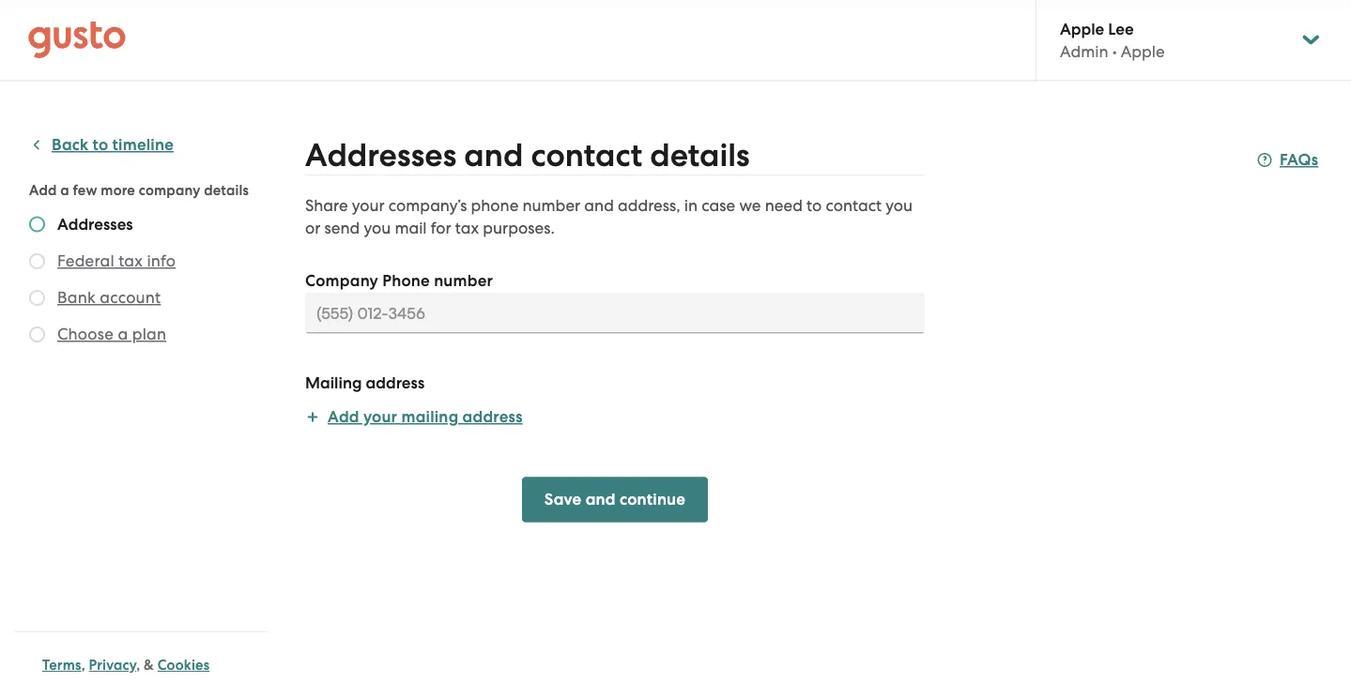 Task type: vqa. For each thing, say whether or not it's contained in the screenshot.
in
yes



Task type: locate. For each thing, give the bounding box(es) containing it.
cookies button
[[158, 655, 210, 677]]

1 horizontal spatial add
[[328, 408, 360, 427]]

mail
[[395, 219, 427, 238]]

timeline
[[112, 135, 174, 155]]

1 vertical spatial address
[[463, 408, 523, 427]]

0 horizontal spatial to
[[93, 135, 108, 155]]

1 horizontal spatial tax
[[455, 219, 479, 238]]

apple
[[1061, 19, 1105, 38], [1121, 42, 1165, 61]]

, left privacy
[[81, 658, 85, 675]]

to inside share your company's phone number and address, in case we need to contact you or send you mail for tax purposes.
[[807, 196, 822, 215]]

1 check image from the top
[[29, 254, 45, 270]]

choose
[[57, 325, 114, 344]]

save and continue button
[[522, 478, 708, 523]]

cookies
[[158, 658, 210, 675]]

0 vertical spatial addresses
[[305, 137, 457, 175]]

&
[[144, 658, 154, 675]]

a for add
[[60, 182, 69, 199]]

1 horizontal spatial you
[[886, 196, 913, 215]]

0 horizontal spatial details
[[204, 182, 249, 199]]

tax left "info"
[[119, 252, 143, 271]]

contact up share your company's phone number and address, in case we need to contact you or send you mail for tax purposes.
[[531, 137, 643, 175]]

, left &
[[136, 658, 140, 675]]

check image left bank
[[29, 290, 45, 306]]

details up in
[[650, 137, 750, 175]]

company
[[305, 271, 379, 291]]

2 vertical spatial and
[[586, 490, 616, 510]]

addresses for addresses and contact details
[[305, 137, 457, 175]]

share
[[305, 196, 348, 215]]

1 vertical spatial tax
[[119, 252, 143, 271]]

1 horizontal spatial apple
[[1121, 42, 1165, 61]]

a inside button
[[118, 325, 128, 344]]

tax
[[455, 219, 479, 238], [119, 252, 143, 271]]

number
[[523, 196, 581, 215], [434, 271, 493, 291]]

0 vertical spatial to
[[93, 135, 108, 155]]

to
[[93, 135, 108, 155], [807, 196, 822, 215]]

0 vertical spatial you
[[886, 196, 913, 215]]

1 vertical spatial a
[[118, 325, 128, 344]]

1 horizontal spatial contact
[[826, 196, 882, 215]]

1 vertical spatial your
[[364, 408, 398, 427]]

add
[[29, 182, 57, 199], [328, 408, 360, 427]]

you
[[886, 196, 913, 215], [364, 219, 391, 238]]

in
[[685, 196, 698, 215]]

0 vertical spatial check image
[[29, 254, 45, 270]]

details
[[650, 137, 750, 175], [204, 182, 249, 199]]

number up purposes.
[[523, 196, 581, 215]]

0 vertical spatial contact
[[531, 137, 643, 175]]

,
[[81, 658, 85, 675], [136, 658, 140, 675]]

terms link
[[42, 658, 81, 675]]

1 vertical spatial apple
[[1121, 42, 1165, 61]]

1 vertical spatial number
[[434, 271, 493, 291]]

plan
[[132, 325, 167, 344]]

and right save
[[586, 490, 616, 510]]

company
[[139, 182, 201, 199]]

apple right •
[[1121, 42, 1165, 61]]

phone
[[383, 271, 430, 291]]

federal
[[57, 252, 114, 271]]

0 vertical spatial number
[[523, 196, 581, 215]]

a left few
[[60, 182, 69, 199]]

addresses list
[[29, 215, 260, 349]]

contact right need
[[826, 196, 882, 215]]

and up phone
[[464, 137, 524, 175]]

terms , privacy , & cookies
[[42, 658, 210, 675]]

0 vertical spatial a
[[60, 182, 69, 199]]

0 horizontal spatial ,
[[81, 658, 85, 675]]

0 horizontal spatial addresses
[[57, 215, 133, 234]]

0 horizontal spatial apple
[[1061, 19, 1105, 38]]

1 horizontal spatial number
[[523, 196, 581, 215]]

number right phone
[[434, 271, 493, 291]]

1 vertical spatial check image
[[29, 327, 45, 343]]

save and continue
[[545, 490, 686, 510]]

for
[[431, 219, 452, 238]]

address
[[366, 373, 425, 393], [463, 408, 523, 427]]

addresses up the company's on the left top of the page
[[305, 137, 457, 175]]

apple up admin
[[1061, 19, 1105, 38]]

more
[[101, 182, 135, 199]]

1 horizontal spatial to
[[807, 196, 822, 215]]

tax right for
[[455, 219, 479, 238]]

purposes.
[[483, 219, 555, 238]]

info
[[147, 252, 176, 271]]

1 vertical spatial and
[[585, 196, 614, 215]]

bank account button
[[57, 287, 161, 309]]

contact
[[531, 137, 643, 175], [826, 196, 882, 215]]

0 vertical spatial check image
[[29, 217, 45, 233]]

to right the back
[[93, 135, 108, 155]]

addresses
[[305, 137, 457, 175], [57, 215, 133, 234]]

admin
[[1061, 42, 1109, 61]]

your down mailing address
[[364, 408, 398, 427]]

0 horizontal spatial number
[[434, 271, 493, 291]]

0 vertical spatial tax
[[455, 219, 479, 238]]

address up add your mailing address
[[366, 373, 425, 393]]

0 horizontal spatial a
[[60, 182, 69, 199]]

check image for federal
[[29, 254, 45, 270]]

0 vertical spatial details
[[650, 137, 750, 175]]

a
[[60, 182, 69, 199], [118, 325, 128, 344]]

faqs
[[1280, 150, 1319, 170]]

add down mailing
[[328, 408, 360, 427]]

1 vertical spatial you
[[364, 219, 391, 238]]

1 , from the left
[[81, 658, 85, 675]]

0 vertical spatial add
[[29, 182, 57, 199]]

2 check image from the top
[[29, 290, 45, 306]]

account
[[100, 288, 161, 307]]

1 vertical spatial addresses
[[57, 215, 133, 234]]

your inside share your company's phone number and address, in case we need to contact you or send you mail for tax purposes.
[[352, 196, 385, 215]]

choose a plan
[[57, 325, 167, 344]]

0 horizontal spatial tax
[[119, 252, 143, 271]]

your up send
[[352, 196, 385, 215]]

1 horizontal spatial addresses
[[305, 137, 457, 175]]

1 vertical spatial contact
[[826, 196, 882, 215]]

save
[[545, 490, 582, 510]]

check image left federal
[[29, 254, 45, 270]]

a left plan
[[118, 325, 128, 344]]

1 vertical spatial to
[[807, 196, 822, 215]]

check image for bank
[[29, 290, 45, 306]]

addresses down few
[[57, 215, 133, 234]]

add left few
[[29, 182, 57, 199]]

0 horizontal spatial contact
[[531, 137, 643, 175]]

1 horizontal spatial a
[[118, 325, 128, 344]]

check image
[[29, 254, 45, 270], [29, 290, 45, 306]]

address,
[[618, 196, 681, 215]]

add for add your mailing address
[[328, 408, 360, 427]]

federal tax info
[[57, 252, 176, 271]]

1 horizontal spatial ,
[[136, 658, 140, 675]]

and left address,
[[585, 196, 614, 215]]

1 vertical spatial add
[[328, 408, 360, 427]]

0 vertical spatial your
[[352, 196, 385, 215]]

0 horizontal spatial add
[[29, 182, 57, 199]]

0 vertical spatial apple
[[1061, 19, 1105, 38]]

address right the mailing on the left of the page
[[463, 408, 523, 427]]

your
[[352, 196, 385, 215], [364, 408, 398, 427]]

back to timeline
[[52, 135, 174, 155]]

to right need
[[807, 196, 822, 215]]

check image
[[29, 217, 45, 233], [29, 327, 45, 343]]

back to timeline button
[[29, 134, 174, 156]]

0 vertical spatial and
[[464, 137, 524, 175]]

your for add
[[364, 408, 398, 427]]

addresses inside list
[[57, 215, 133, 234]]

privacy
[[89, 658, 136, 675]]

and
[[464, 137, 524, 175], [585, 196, 614, 215], [586, 490, 616, 510]]

and inside button
[[586, 490, 616, 510]]

add a few more company details
[[29, 182, 249, 199]]

0 horizontal spatial address
[[366, 373, 425, 393]]

2 check image from the top
[[29, 327, 45, 343]]

1 vertical spatial check image
[[29, 290, 45, 306]]

0 vertical spatial address
[[366, 373, 425, 393]]

addresses and contact details
[[305, 137, 750, 175]]

and inside share your company's phone number and address, in case we need to contact you or send you mail for tax purposes.
[[585, 196, 614, 215]]

details right company
[[204, 182, 249, 199]]

company's
[[389, 196, 467, 215]]



Task type: describe. For each thing, give the bounding box(es) containing it.
mailing address
[[305, 373, 425, 393]]

number inside share your company's phone number and address, in case we need to contact you or send you mail for tax purposes.
[[523, 196, 581, 215]]

addresses for addresses
[[57, 215, 133, 234]]

1 horizontal spatial address
[[463, 408, 523, 427]]

home image
[[28, 21, 126, 59]]

add your mailing address
[[328, 408, 523, 427]]

privacy link
[[89, 658, 136, 675]]

and for addresses
[[464, 137, 524, 175]]

contact inside share your company's phone number and address, in case we need to contact you or send you mail for tax purposes.
[[826, 196, 882, 215]]

a for choose
[[118, 325, 128, 344]]

bank
[[57, 288, 96, 307]]

1 horizontal spatial details
[[650, 137, 750, 175]]

add for add a few more company details
[[29, 182, 57, 199]]

back
[[52, 135, 89, 155]]

0 horizontal spatial you
[[364, 219, 391, 238]]

•
[[1113, 42, 1118, 61]]

or
[[305, 219, 321, 238]]

federal tax info button
[[57, 250, 176, 272]]

share your company's phone number and address, in case we need to contact you or send you mail for tax purposes.
[[305, 196, 913, 238]]

few
[[73, 182, 97, 199]]

case
[[702, 196, 736, 215]]

we
[[740, 196, 761, 215]]

terms
[[42, 658, 81, 675]]

phone
[[471, 196, 519, 215]]

1 check image from the top
[[29, 217, 45, 233]]

and for save
[[586, 490, 616, 510]]

your for share
[[352, 196, 385, 215]]

mailing
[[402, 408, 459, 427]]

1 vertical spatial details
[[204, 182, 249, 199]]

tax inside button
[[119, 252, 143, 271]]

lee
[[1109, 19, 1134, 38]]

to inside back to timeline button
[[93, 135, 108, 155]]

tax inside share your company's phone number and address, in case we need to contact you or send you mail for tax purposes.
[[455, 219, 479, 238]]

apple lee admin • apple
[[1061, 19, 1165, 61]]

2 , from the left
[[136, 658, 140, 675]]

need
[[765, 196, 803, 215]]

faqs button
[[1258, 149, 1319, 171]]

send
[[325, 219, 360, 238]]

Company Phone number telephone field
[[305, 293, 925, 334]]

mailing
[[305, 373, 362, 393]]

bank account
[[57, 288, 161, 307]]

continue
[[620, 490, 686, 510]]

company phone number
[[305, 271, 493, 291]]

choose a plan button
[[57, 323, 167, 346]]



